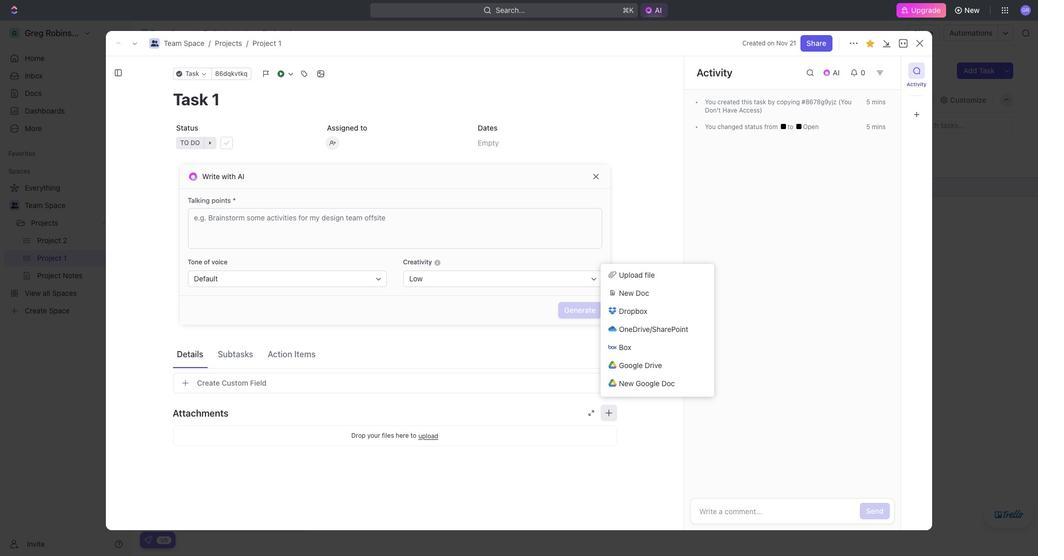 Task type: vqa. For each thing, say whether or not it's contained in the screenshot.
Create to the right
yes



Task type: describe. For each thing, give the bounding box(es) containing it.
favorites
[[8, 150, 36, 158]]

on
[[768, 39, 775, 47]]

create for create a workspace
[[163, 444, 185, 453]]

(you
[[839, 98, 852, 106]]

new button
[[951, 2, 987, 19]]

team inside tree
[[25, 201, 43, 210]]

google drive button
[[601, 357, 715, 375]]

5 mins for created this task by copying
[[867, 98, 887, 106]]

0 vertical spatial team space
[[151, 28, 192, 37]]

talking points *
[[188, 196, 236, 205]]

team space link for user group icon inside the tree
[[25, 197, 125, 214]]

tone
[[188, 258, 202, 266]]

activity inside task sidebar navigation tab list
[[908, 81, 927, 87]]

field
[[250, 379, 267, 388]]

share for leftmost "share" button
[[807, 39, 827, 48]]

dates
[[478, 124, 498, 132]]

google drive
[[620, 361, 663, 370]]

status
[[745, 123, 763, 131]]

*
[[233, 196, 236, 205]]

ai
[[238, 172, 245, 181]]

#8678g9yjz (you don't have access)
[[706, 98, 852, 114]]

generate
[[565, 306, 596, 315]]

customize
[[951, 95, 987, 104]]

0 vertical spatial project 1
[[262, 28, 292, 37]]

spaces
[[8, 167, 30, 175]]

favorites button
[[4, 148, 40, 160]]

0 vertical spatial projects
[[213, 28, 241, 37]]

2 horizontal spatial add task
[[964, 66, 996, 75]]

getting
[[148, 393, 184, 405]]

21
[[790, 39, 797, 47]]

tone of voice
[[188, 258, 228, 266]]

automations
[[950, 28, 994, 37]]

search
[[875, 95, 899, 104]]

onboarding checklist button image
[[144, 537, 152, 545]]

mins for created this task by copying
[[873, 98, 887, 106]]

task
[[755, 98, 767, 106]]

doc inside new google doc button
[[662, 379, 676, 388]]

docs link
[[4, 85, 127, 102]]

action items
[[268, 350, 316, 359]]

items
[[295, 350, 316, 359]]

google inside "google drive" 'button'
[[620, 361, 643, 370]]

new for new doc
[[620, 289, 634, 297]]

projects inside tree
[[31, 219, 58, 227]]

home
[[25, 54, 45, 63]]

points
[[212, 196, 231, 205]]

user group image inside tree
[[11, 203, 18, 209]]

0 vertical spatial doc
[[636, 289, 650, 297]]

list
[[209, 95, 222, 104]]

created this task by copying
[[716, 98, 802, 106]]

‎task 2
[[186, 201, 208, 210]]

upload file
[[620, 271, 655, 279]]

⌘k
[[623, 6, 634, 14]]

0 vertical spatial 3
[[201, 149, 205, 157]]

you for created this task by copying
[[706, 98, 716, 106]]

2 horizontal spatial add
[[964, 66, 978, 75]]

search...
[[496, 6, 525, 14]]

complete
[[164, 411, 192, 419]]

#8678g9yjz
[[802, 98, 837, 106]]

‎task for ‎task 2
[[186, 201, 201, 210]]

to left do
[[169, 149, 178, 157]]

to do
[[169, 149, 189, 157]]

details
[[177, 350, 203, 359]]

create a workspace
[[163, 444, 230, 453]]

1 vertical spatial add task
[[233, 149, 260, 157]]

1 vertical spatial projects
[[215, 39, 242, 48]]

a
[[187, 444, 191, 453]]

dropbox
[[620, 307, 648, 316]]

task 3 link
[[183, 216, 335, 231]]

task up '‎task 1' 'link'
[[247, 149, 260, 157]]

dashboards link
[[4, 103, 127, 119]]

0 horizontal spatial add task
[[186, 237, 216, 245]]

upload inside drop your files here to upload
[[419, 432, 439, 440]]

search button
[[862, 93, 902, 107]]

new for new
[[965, 6, 981, 14]]

new google doc button
[[601, 375, 715, 393]]

created
[[743, 39, 766, 47]]

upgrade
[[912, 6, 942, 14]]

from
[[765, 123, 779, 131]]

box
[[620, 343, 632, 352]]

86dqkvtkq
[[215, 70, 247, 78]]

1 horizontal spatial upload
[[620, 271, 643, 279]]

board link
[[168, 93, 190, 107]]

0 horizontal spatial add
[[186, 237, 199, 245]]

file
[[645, 271, 655, 279]]

list link
[[207, 93, 222, 107]]

dropbox button
[[601, 302, 715, 320]]

2 vertical spatial add task button
[[181, 235, 220, 248]]

have
[[723, 106, 738, 114]]

0 horizontal spatial share button
[[801, 35, 833, 52]]

changed
[[718, 123, 743, 131]]

details button
[[173, 345, 208, 364]]

share for the right "share" button
[[914, 28, 934, 37]]

drop your files here to upload
[[352, 432, 439, 440]]

create custom field button
[[173, 373, 617, 394]]

do
[[179, 149, 189, 157]]

team space inside 'link'
[[25, 201, 66, 210]]

1 vertical spatial space
[[184, 39, 205, 48]]

hide
[[917, 95, 932, 104]]

started
[[186, 393, 220, 405]]

1 horizontal spatial share button
[[908, 25, 940, 41]]

action
[[268, 350, 292, 359]]

assigned
[[327, 124, 359, 132]]

home link
[[4, 50, 127, 67]]

task 3
[[186, 219, 208, 228]]

subtasks
[[218, 350, 253, 359]]

team space link for middle user group icon
[[164, 39, 205, 48]]

changed status from
[[716, 123, 780, 131]]

created
[[718, 98, 740, 106]]

by
[[769, 98, 776, 106]]

2
[[203, 201, 208, 210]]

invite
[[27, 540, 45, 549]]

5 mins for changed status from
[[867, 123, 887, 131]]

files
[[382, 432, 394, 440]]

5 for created this task by copying
[[867, 98, 871, 106]]



Task type: locate. For each thing, give the bounding box(es) containing it.
0 vertical spatial google
[[620, 361, 643, 370]]

0 vertical spatial 5
[[867, 98, 871, 106]]

talking
[[188, 196, 210, 205]]

1 vertical spatial add
[[233, 149, 245, 157]]

add task up customize
[[964, 66, 996, 75]]

1 inside 'link'
[[203, 183, 207, 192]]

new for new google doc
[[620, 379, 634, 388]]

subtasks button
[[214, 345, 258, 364]]

drive
[[645, 361, 663, 370]]

projects link inside tree
[[31, 215, 98, 232]]

projects
[[213, 28, 241, 37], [215, 39, 242, 48], [31, 219, 58, 227]]

add task button up "ai"
[[221, 147, 265, 159]]

‎task up talking
[[186, 183, 201, 192]]

mins
[[873, 98, 887, 106], [873, 123, 887, 131]]

share
[[914, 28, 934, 37], [807, 39, 827, 48]]

5 down search button
[[867, 123, 871, 131]]

0 vertical spatial create
[[197, 379, 220, 388]]

create left a
[[163, 444, 185, 453]]

new up automations at top right
[[965, 6, 981, 14]]

‎task for ‎task 1
[[186, 183, 201, 192]]

1 vertical spatial 5
[[867, 123, 871, 131]]

2 5 from the top
[[867, 123, 871, 131]]

add down task 3
[[186, 237, 199, 245]]

0 vertical spatial add
[[964, 66, 978, 75]]

drop
[[352, 432, 366, 440]]

mins right (you
[[873, 98, 887, 106]]

sidebar navigation
[[0, 21, 132, 557]]

task sidebar navigation tab list
[[906, 63, 929, 123]]

google
[[620, 361, 643, 370], [636, 379, 660, 388]]

upload up new doc at right
[[620, 271, 643, 279]]

share button
[[908, 25, 940, 41], [801, 35, 833, 52]]

activity
[[697, 67, 733, 79], [908, 81, 927, 87]]

mins down search button
[[873, 123, 887, 131]]

tree containing team space
[[4, 180, 127, 319]]

1 vertical spatial you
[[706, 123, 716, 131]]

0 vertical spatial add task
[[964, 66, 996, 75]]

task
[[980, 66, 996, 75], [247, 149, 260, 157], [186, 219, 201, 228], [201, 237, 216, 245]]

0 vertical spatial project
[[262, 28, 287, 37]]

task down the ‎task 2
[[186, 219, 201, 228]]

new down google drive at right
[[620, 379, 634, 388]]

created on nov 21
[[743, 39, 797, 47]]

/
[[196, 28, 198, 37], [245, 28, 247, 37], [209, 39, 211, 48], [246, 39, 249, 48]]

1 horizontal spatial create
[[197, 379, 220, 388]]

of
[[204, 258, 210, 266]]

1 vertical spatial ‎task
[[186, 201, 201, 210]]

‎task 2 link
[[183, 198, 335, 213]]

share right 21
[[807, 39, 827, 48]]

google inside new google doc button
[[636, 379, 660, 388]]

create up started at the bottom of page
[[197, 379, 220, 388]]

team space / projects / project 1
[[164, 39, 282, 48]]

2 vertical spatial team
[[25, 201, 43, 210]]

1 horizontal spatial add task
[[233, 149, 260, 157]]

5 mins
[[867, 98, 887, 106], [867, 123, 887, 131]]

new inside button
[[965, 6, 981, 14]]

1 horizontal spatial team space
[[151, 28, 192, 37]]

1 ‎task from the top
[[186, 183, 201, 192]]

0 vertical spatial mins
[[873, 98, 887, 106]]

1 vertical spatial team space
[[25, 201, 66, 210]]

assigned to
[[327, 124, 367, 132]]

create for create custom field
[[197, 379, 220, 388]]

‎task 1 link
[[183, 180, 335, 195]]

workspace
[[193, 444, 230, 453]]

0 horizontal spatial user group image
[[11, 203, 18, 209]]

send
[[867, 507, 884, 516]]

inbox link
[[4, 68, 127, 84]]

create inside button
[[197, 379, 220, 388]]

5 mins right (you
[[867, 98, 887, 106]]

status
[[176, 124, 198, 132]]

5 mins down search button
[[867, 123, 887, 131]]

2 vertical spatial new
[[620, 379, 634, 388]]

1 vertical spatial 5 mins
[[867, 123, 887, 131]]

2 vertical spatial user group image
[[11, 203, 18, 209]]

1 vertical spatial activity
[[908, 81, 927, 87]]

upload right here
[[419, 432, 439, 440]]

2 ‎task from the top
[[186, 201, 201, 210]]

attachments button
[[173, 401, 617, 426]]

0 horizontal spatial activity
[[697, 67, 733, 79]]

86dqkvtkq button
[[211, 68, 252, 80]]

new inside button
[[620, 379, 634, 388]]

hide button
[[904, 93, 936, 107]]

3 down the 2 at left top
[[203, 219, 208, 228]]

nov
[[777, 39, 789, 47]]

0 vertical spatial you
[[706, 98, 716, 106]]

2 mins from the top
[[873, 123, 887, 131]]

1 5 from the top
[[867, 98, 871, 106]]

to right assigned
[[360, 124, 367, 132]]

1 vertical spatial create
[[163, 444, 185, 453]]

1 horizontal spatial project 1
[[262, 28, 292, 37]]

1 vertical spatial mins
[[873, 123, 887, 131]]

task sidebar content section
[[684, 56, 901, 531]]

add task up "ai"
[[233, 149, 260, 157]]

here
[[396, 432, 409, 440]]

task up customize
[[980, 66, 996, 75]]

1 horizontal spatial share
[[914, 28, 934, 37]]

1 horizontal spatial activity
[[908, 81, 927, 87]]

this
[[742, 98, 753, 106]]

with
[[222, 172, 236, 181]]

google down drive
[[636, 379, 660, 388]]

1 5 mins from the top
[[867, 98, 887, 106]]

‎task inside "‎task 2" link
[[186, 201, 201, 210]]

‎task 1
[[186, 183, 207, 192]]

add up "ai"
[[233, 149, 245, 157]]

2 you from the top
[[706, 123, 716, 131]]

to inside drop your files here to upload
[[411, 432, 417, 440]]

copying
[[777, 98, 801, 106]]

add task button down task 3
[[181, 235, 220, 248]]

1 vertical spatial google
[[636, 379, 660, 388]]

activity up created
[[697, 67, 733, 79]]

doc down "google drive" 'button'
[[662, 379, 676, 388]]

dashboards
[[25, 106, 65, 115]]

1 vertical spatial new
[[620, 289, 634, 297]]

0 vertical spatial add task button
[[958, 63, 1002, 79]]

projects link
[[200, 27, 243, 39], [215, 39, 242, 48], [31, 215, 98, 232]]

user group image
[[142, 30, 148, 36], [151, 40, 158, 47], [11, 203, 18, 209]]

2 vertical spatial project
[[157, 62, 203, 79]]

add task down task 3
[[186, 237, 216, 245]]

0 vertical spatial team
[[151, 28, 169, 37]]

1 horizontal spatial user group image
[[142, 30, 148, 36]]

team space link
[[138, 27, 194, 39], [164, 39, 205, 48], [25, 197, 125, 214]]

onedrive/sharepoint button
[[601, 320, 715, 339]]

attachments
[[173, 408, 229, 419]]

google down box at the right bottom of the page
[[620, 361, 643, 370]]

0 horizontal spatial upload
[[419, 432, 439, 440]]

0 vertical spatial upload
[[620, 271, 643, 279]]

you up don't
[[706, 98, 716, 106]]

‎task left the 2 at left top
[[186, 201, 201, 210]]

add
[[964, 66, 978, 75], [233, 149, 245, 157], [186, 237, 199, 245]]

0 vertical spatial 5 mins
[[867, 98, 887, 106]]

1 vertical spatial project
[[253, 39, 276, 48]]

team space link inside tree
[[25, 197, 125, 214]]

1 vertical spatial project 1
[[157, 62, 216, 79]]

upload button
[[419, 432, 439, 440]]

Search tasks... text field
[[910, 117, 1014, 133]]

5 left "search"
[[867, 98, 871, 106]]

you down don't
[[706, 123, 716, 131]]

1 vertical spatial doc
[[662, 379, 676, 388]]

doc
[[636, 289, 650, 297], [662, 379, 676, 388]]

access)
[[740, 106, 763, 114]]

you for changed status from
[[706, 123, 716, 131]]

e.g. Brainstorm some activities for my design team offsite text field
[[188, 208, 602, 249]]

1
[[289, 28, 292, 37], [278, 39, 282, 48], [206, 62, 213, 79], [203, 183, 207, 192]]

to right here
[[411, 432, 417, 440]]

mins for changed status from
[[873, 123, 887, 131]]

box button
[[601, 339, 715, 357]]

new
[[965, 6, 981, 14], [620, 289, 634, 297], [620, 379, 634, 388]]

new up dropbox
[[620, 289, 634, 297]]

1 vertical spatial user group image
[[151, 40, 158, 47]]

send button
[[861, 503, 891, 520]]

your
[[368, 432, 381, 440]]

1 mins from the top
[[873, 98, 887, 106]]

0 vertical spatial share
[[914, 28, 934, 37]]

project
[[262, 28, 287, 37], [253, 39, 276, 48], [157, 62, 203, 79]]

add up customize
[[964, 66, 978, 75]]

voice
[[212, 258, 228, 266]]

write with ai
[[202, 172, 245, 181]]

to
[[788, 123, 796, 131], [360, 124, 367, 132], [169, 149, 178, 157], [411, 432, 417, 440]]

getting started
[[148, 393, 220, 405]]

Edit task name text field
[[173, 89, 617, 109]]

2 horizontal spatial user group image
[[151, 40, 158, 47]]

3
[[201, 149, 205, 157], [203, 219, 208, 228]]

share button down upgrade link
[[908, 25, 940, 41]]

0 vertical spatial new
[[965, 6, 981, 14]]

space inside sidebar navigation
[[45, 201, 66, 210]]

1 horizontal spatial doc
[[662, 379, 676, 388]]

new google doc
[[620, 379, 676, 388]]

1 vertical spatial team
[[164, 39, 182, 48]]

2 vertical spatial space
[[45, 201, 66, 210]]

onboarding checklist button element
[[144, 537, 152, 545]]

create custom field
[[197, 379, 267, 388]]

inbox
[[25, 71, 43, 80]]

generate button
[[559, 302, 602, 319]]

0 horizontal spatial project 1
[[157, 62, 216, 79]]

0 vertical spatial space
[[171, 28, 192, 37]]

customize button
[[938, 93, 990, 107]]

0 vertical spatial activity
[[697, 67, 733, 79]]

tree inside sidebar navigation
[[4, 180, 127, 319]]

2 5 mins from the top
[[867, 123, 887, 131]]

1/5
[[160, 537, 168, 544]]

new doc
[[620, 289, 650, 297]]

0 horizontal spatial doc
[[636, 289, 650, 297]]

activity up hide dropdown button
[[908, 81, 927, 87]]

‎task inside '‎task 1' 'link'
[[186, 183, 201, 192]]

‎task
[[186, 183, 201, 192], [186, 201, 201, 210]]

doc down 'upload file'
[[636, 289, 650, 297]]

3 right do
[[201, 149, 205, 157]]

onedrive/sharepoint
[[620, 325, 689, 334]]

5
[[867, 98, 871, 106], [867, 123, 871, 131]]

share down upgrade link
[[914, 28, 934, 37]]

add task
[[964, 66, 996, 75], [233, 149, 260, 157], [186, 237, 216, 245]]

to left open at the top
[[788, 123, 796, 131]]

task down task 3
[[201, 237, 216, 245]]

tree
[[4, 180, 127, 319]]

add task button
[[958, 63, 1002, 79], [221, 147, 265, 159], [181, 235, 220, 248]]

1 vertical spatial upload
[[419, 432, 439, 440]]

0 horizontal spatial share
[[807, 39, 827, 48]]

upgrade link
[[898, 3, 947, 18]]

2 vertical spatial projects
[[31, 219, 58, 227]]

0 horizontal spatial team space
[[25, 201, 66, 210]]

add task button up customize
[[958, 63, 1002, 79]]

open
[[802, 123, 820, 131]]

creativity
[[403, 258, 434, 266]]

0 horizontal spatial create
[[163, 444, 185, 453]]

0 vertical spatial ‎task
[[186, 183, 201, 192]]

1 you from the top
[[706, 98, 716, 106]]

to inside the task sidebar content section
[[788, 123, 796, 131]]

1 vertical spatial add task button
[[221, 147, 265, 159]]

create
[[197, 379, 220, 388], [163, 444, 185, 453]]

5 for changed status from
[[867, 123, 871, 131]]

2 vertical spatial add
[[186, 237, 199, 245]]

1 vertical spatial 3
[[203, 219, 208, 228]]

0 vertical spatial user group image
[[142, 30, 148, 36]]

activity inside the task sidebar content section
[[697, 67, 733, 79]]

2 vertical spatial add task
[[186, 237, 216, 245]]

1 horizontal spatial add
[[233, 149, 245, 157]]

share button right 21
[[801, 35, 833, 52]]

1 vertical spatial share
[[807, 39, 827, 48]]



